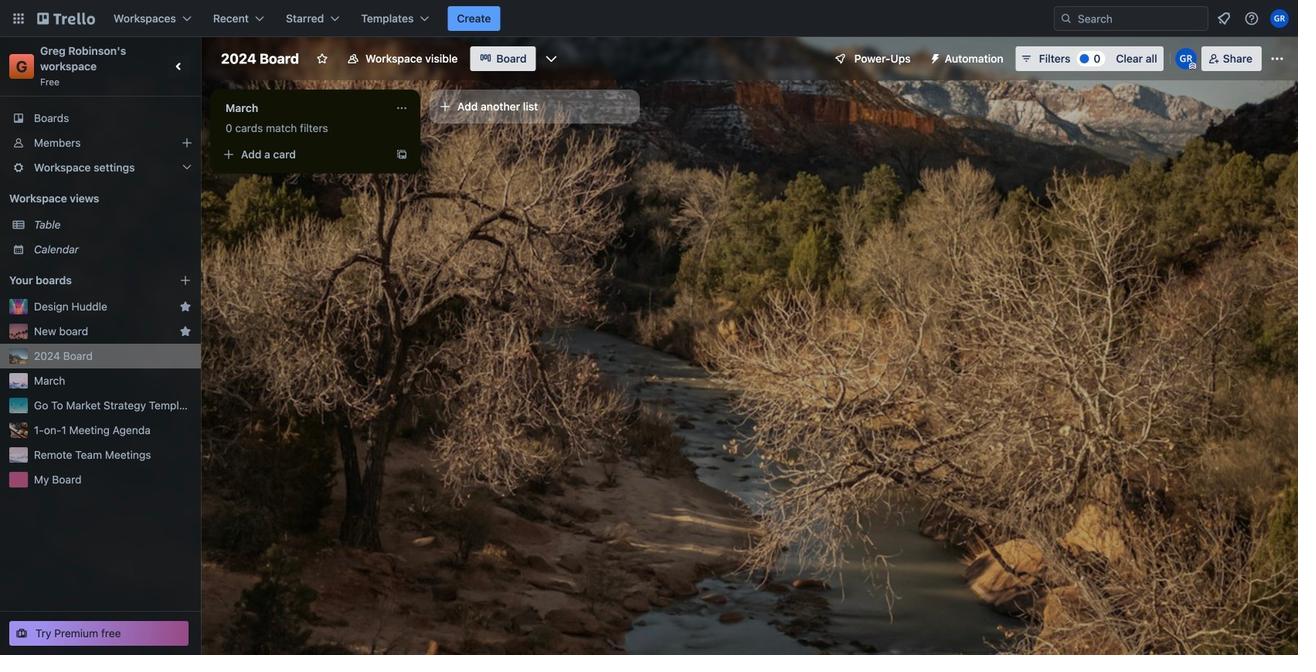 Task type: describe. For each thing, give the bounding box(es) containing it.
star or unstar board image
[[316, 53, 329, 65]]

greg robinson (gregrobinson96) image
[[1176, 48, 1197, 70]]

Search field
[[1073, 8, 1208, 29]]

back to home image
[[37, 6, 95, 31]]

show menu image
[[1270, 51, 1286, 66]]

workspace navigation collapse icon image
[[169, 56, 190, 77]]

primary element
[[0, 0, 1299, 37]]

customize views image
[[544, 51, 559, 66]]

2 starred icon image from the top
[[179, 325, 192, 338]]

1 starred icon image from the top
[[179, 301, 192, 313]]

this member is an admin of this board. image
[[1190, 63, 1196, 70]]

sm image
[[924, 46, 945, 68]]

search image
[[1061, 12, 1073, 25]]



Task type: locate. For each thing, give the bounding box(es) containing it.
create from template… image
[[396, 148, 408, 161]]

0 notifications image
[[1215, 9, 1234, 28]]

0 vertical spatial starred icon image
[[179, 301, 192, 313]]

None text field
[[216, 96, 390, 121]]

starred icon image
[[179, 301, 192, 313], [179, 325, 192, 338]]

greg robinson (gregrobinson96) image
[[1271, 9, 1289, 28]]

Board name text field
[[213, 46, 307, 71]]

1 vertical spatial starred icon image
[[179, 325, 192, 338]]

your boards with 8 items element
[[9, 271, 156, 290]]

add board image
[[179, 274, 192, 287]]

open information menu image
[[1245, 11, 1260, 26]]



Task type: vqa. For each thing, say whether or not it's contained in the screenshot.
sent in email notifications can be sent 'instantly' (as soon as they occur) or 'periodically' (hourly). if you'd like to opt-out of all notification emails, set the frequency as 'never'.
no



